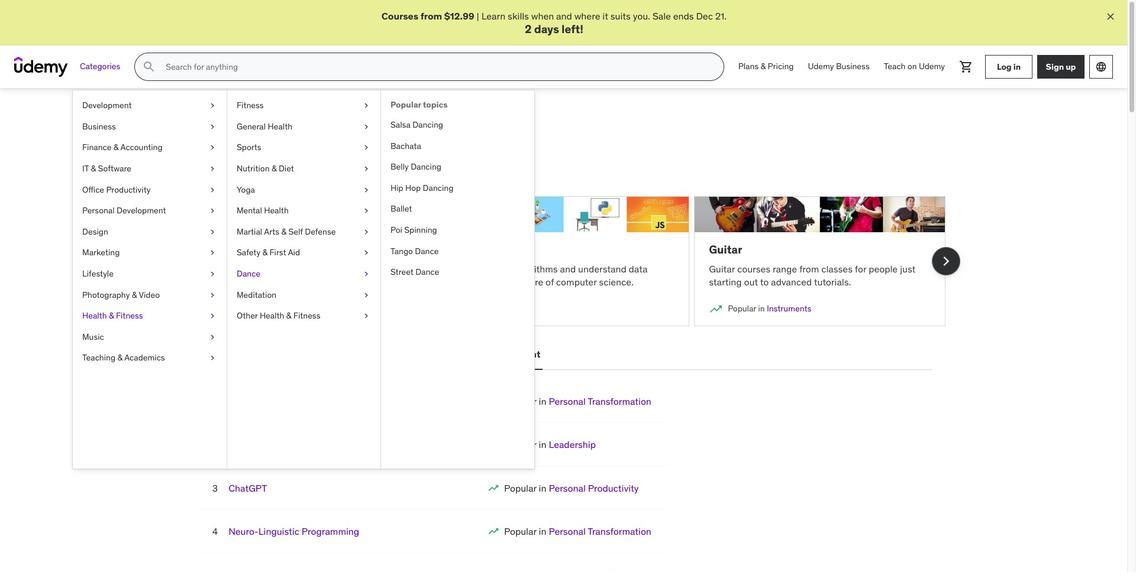 Task type: describe. For each thing, give the bounding box(es) containing it.
analytics
[[281, 304, 314, 314]]

in for leadership link
[[539, 439, 547, 451]]

xsmall image for yoga
[[362, 184, 371, 196]]

yoga link
[[227, 180, 381, 201]]

where
[[574, 10, 600, 22]]

tango dance
[[391, 246, 439, 257]]

photography & video
[[82, 290, 160, 300]]

learn to build algorithms and understand data structures at the core of computer science. link
[[438, 196, 690, 327]]

4
[[212, 526, 218, 538]]

teaching & academics link
[[73, 348, 227, 369]]

xsmall image for music
[[208, 332, 217, 343]]

guitar for guitar courses range from classes for people just starting out to advanced tutorials.
[[709, 263, 735, 275]]

probability
[[258, 263, 303, 275]]

safety & first aid link
[[227, 243, 381, 264]]

xsmall image for business
[[208, 121, 217, 133]]

udemy business link
[[801, 53, 877, 81]]

to inside learn to build algorithms and understand data structures at the core of computer science.
[[479, 263, 487, 275]]

finance & accounting
[[82, 142, 163, 153]]

personal for 2nd cell from the bottom
[[549, 526, 586, 538]]

guitar courses range from classes for people just starting out to advanced tutorials.
[[709, 263, 916, 288]]

dance element
[[381, 91, 534, 469]]

accounting
[[120, 142, 163, 153]]

data.
[[242, 276, 263, 288]]

mental health link
[[227, 201, 381, 222]]

other health & fitness
[[237, 311, 320, 321]]

development inside development link
[[82, 100, 132, 111]]

hip hop dancing
[[391, 183, 454, 193]]

or
[[323, 151, 332, 163]]

xsmall image for finance & accounting
[[208, 142, 217, 154]]

to inside guitar courses range from classes for people just starting out to advanced tutorials.
[[760, 276, 769, 288]]

learn for learn to build algorithms and understand data structures at the core of computer science.
[[453, 263, 477, 275]]

Search for anything text field
[[164, 57, 709, 77]]

2
[[525, 22, 532, 36]]

teaching
[[82, 353, 115, 364]]

new
[[304, 151, 321, 163]]

& for first
[[262, 248, 268, 258]]

poi spinning link
[[381, 220, 534, 241]]

teach on udemy link
[[877, 53, 952, 81]]

xsmall image for personal development
[[208, 205, 217, 217]]

3 cell from the top
[[504, 483, 639, 495]]

fitness inside fitness link
[[237, 100, 264, 111]]

log in link
[[985, 55, 1033, 79]]

completely
[[255, 151, 301, 163]]

xsmall image for it & software
[[208, 163, 217, 175]]

on
[[908, 61, 917, 72]]

music link
[[73, 327, 227, 348]]

choose a language image
[[1095, 61, 1107, 73]]

health up music at bottom
[[82, 311, 107, 321]]

other health & fitness link
[[227, 306, 381, 327]]

salsa dancing
[[391, 120, 443, 130]]

statistical
[[215, 263, 256, 275]]

& for pricing
[[761, 61, 766, 72]]

dancing for belly dancing
[[411, 162, 441, 172]]

leadership link
[[549, 439, 596, 451]]

development for personal development button
[[480, 349, 541, 361]]

popular in leadership
[[504, 439, 596, 451]]

popular in personal transformation for second personal transformation link from the top of the page
[[504, 526, 652, 538]]

programming
[[302, 526, 359, 538]]

sign
[[1046, 61, 1064, 72]]

popular and trending topics
[[181, 117, 379, 135]]

personal development for personal development button
[[439, 349, 541, 361]]

sign up
[[1046, 61, 1076, 72]]

finance
[[82, 142, 112, 153]]

health for other health & fitness
[[260, 311, 284, 321]]

to left teach
[[305, 263, 314, 275]]

improve
[[334, 151, 368, 163]]

meditation link
[[227, 285, 381, 306]]

udemy inside 'udemy business' link
[[808, 61, 834, 72]]

other
[[237, 311, 258, 321]]

udemy business
[[808, 61, 870, 72]]

next image
[[937, 252, 956, 271]]

safety
[[237, 248, 260, 258]]

& inside the 'carousel' element
[[274, 304, 279, 314]]

to right how
[[409, 263, 418, 275]]

neuro-
[[229, 526, 258, 538]]

xsmall image for dance
[[362, 269, 371, 280]]

health & fitness link
[[73, 306, 227, 327]]

& for diet
[[272, 163, 277, 174]]

1 horizontal spatial business
[[836, 61, 870, 72]]

spinning
[[404, 225, 437, 236]]

you.
[[633, 10, 650, 22]]

out
[[744, 276, 758, 288]]

development for personal development link
[[117, 205, 166, 216]]

5 cell from the top
[[504, 570, 652, 573]]

salsa
[[391, 120, 411, 130]]

learning
[[244, 243, 291, 257]]

xsmall image for general health
[[362, 121, 371, 133]]

popular in personal transformation for second personal transformation link from the bottom of the page
[[504, 396, 652, 408]]

tutorials.
[[814, 276, 851, 288]]

learn inside courses from $12.99 | learn skills when and where it suits you. sale ends dec 21. 2 days left!
[[482, 10, 506, 22]]

machine learning
[[196, 243, 291, 257]]

2 vertical spatial dancing
[[423, 183, 454, 193]]

shopping cart with 0 items image
[[959, 60, 974, 74]]

marketing
[[82, 248, 120, 258]]

computers
[[342, 263, 387, 275]]

dance link
[[227, 264, 381, 285]]

xsmall image for fitness
[[362, 100, 371, 112]]

xsmall image for development
[[208, 100, 217, 112]]

2 personal transformation link from the top
[[549, 526, 652, 538]]

ends
[[673, 10, 694, 22]]

plans & pricing
[[738, 61, 794, 72]]

mental
[[237, 205, 262, 216]]

submit search image
[[142, 60, 156, 74]]

xsmall image for nutrition & diet
[[362, 163, 371, 175]]

xsmall image for mental health
[[362, 205, 371, 217]]

starting
[[709, 276, 742, 288]]

days
[[534, 22, 559, 36]]

lifestyle link
[[73, 264, 227, 285]]

use statistical probability to teach computers how to learn from data.
[[196, 263, 418, 288]]

street dance link
[[381, 262, 534, 283]]

log
[[997, 61, 1012, 72]]

tango
[[391, 246, 413, 257]]

instruments
[[767, 304, 812, 314]]

and inside courses from $12.99 | learn skills when and where it suits you. sale ends dec 21. 2 days left!
[[556, 10, 572, 22]]

design link
[[73, 222, 227, 243]]

it
[[603, 10, 608, 22]]

close image
[[1105, 11, 1117, 22]]

advanced
[[771, 276, 812, 288]]

tango dance link
[[381, 241, 534, 262]]

chatgpt
[[229, 483, 267, 495]]

it & software
[[82, 163, 131, 174]]

personal productivity link
[[549, 483, 639, 495]]

left!
[[562, 22, 583, 36]]

in for personal productivity "link" at the bottom of the page
[[539, 483, 547, 495]]

leadership
[[549, 439, 596, 451]]

it
[[82, 163, 89, 174]]

popular in image for popular in personal productivity
[[488, 483, 500, 495]]

belly dancing link
[[381, 157, 534, 178]]

of
[[546, 276, 554, 288]]

teaching & academics
[[82, 353, 165, 364]]

classes
[[822, 263, 853, 275]]

4 cell from the top
[[504, 526, 652, 538]]

street
[[391, 267, 414, 278]]

instruments link
[[767, 304, 812, 314]]

1 vertical spatial productivity
[[588, 483, 639, 495]]

popular in data & analytics
[[215, 304, 314, 314]]

learn for learn something completely new or improve your existing skills
[[181, 151, 205, 163]]

office productivity
[[82, 184, 151, 195]]



Task type: locate. For each thing, give the bounding box(es) containing it.
2 vertical spatial development
[[480, 349, 541, 361]]

1 vertical spatial learn
[[181, 151, 205, 163]]

in up popular in leadership
[[539, 396, 547, 408]]

xsmall image up machine
[[208, 227, 217, 238]]

& for video
[[132, 290, 137, 300]]

& for fitness
[[109, 311, 114, 321]]

1 horizontal spatial skills
[[508, 10, 529, 22]]

1 horizontal spatial fitness
[[237, 100, 264, 111]]

udemy inside teach on udemy "link"
[[919, 61, 945, 72]]

3
[[212, 483, 218, 495]]

2 udemy from the left
[[919, 61, 945, 72]]

dec
[[696, 10, 713, 22]]

& for academics
[[117, 353, 123, 364]]

categories button
[[73, 53, 127, 81]]

use
[[196, 263, 213, 275]]

just
[[900, 263, 916, 275]]

popular in personal transformation down popular in personal productivity
[[504, 526, 652, 538]]

xsmall image inside mental health link
[[362, 205, 371, 217]]

dancing up hip hop dancing
[[411, 162, 441, 172]]

xsmall image inside fitness link
[[362, 100, 371, 112]]

1 vertical spatial skills
[[426, 151, 447, 163]]

personal inside button
[[439, 349, 478, 361]]

in
[[1014, 61, 1021, 72], [245, 304, 252, 314], [758, 304, 765, 314], [539, 396, 547, 408], [539, 439, 547, 451], [539, 483, 547, 495], [539, 526, 547, 538]]

dance down safety
[[237, 269, 260, 279]]

1 horizontal spatial udemy
[[919, 61, 945, 72]]

1 vertical spatial personal transformation link
[[549, 526, 652, 538]]

0 vertical spatial popular in image
[[709, 302, 723, 317]]

xsmall image for sports
[[362, 142, 371, 154]]

1 vertical spatial development
[[117, 205, 166, 216]]

0 vertical spatial and
[[556, 10, 572, 22]]

neuro-linguistic programming link
[[229, 526, 359, 538]]

1 guitar from the top
[[709, 243, 742, 257]]

xsmall image inside sports link
[[362, 142, 371, 154]]

in for second personal transformation link from the top of the page
[[539, 526, 547, 538]]

ballet link
[[381, 199, 534, 220]]

and up left!
[[556, 10, 572, 22]]

street dance
[[391, 267, 439, 278]]

bachata link
[[381, 136, 534, 157]]

popular in image for popular in instruments
[[709, 302, 723, 317]]

guitar for guitar
[[709, 243, 742, 257]]

fitness inside health & fitness link
[[116, 311, 143, 321]]

chatgpt link
[[229, 483, 267, 495]]

people
[[869, 263, 898, 275]]

martial arts & self defense link
[[227, 222, 381, 243]]

development link
[[73, 95, 227, 116]]

topics inside dance element
[[423, 100, 448, 110]]

xsmall image down learn
[[208, 290, 217, 301]]

1 cell from the top
[[504, 396, 652, 408]]

xsmall image for office productivity
[[208, 184, 217, 196]]

salsa dancing link
[[381, 115, 534, 136]]

1 horizontal spatial topics
[[423, 100, 448, 110]]

the
[[509, 276, 523, 288]]

0 vertical spatial business
[[836, 61, 870, 72]]

personal transformation link up leadership link
[[549, 396, 652, 408]]

in for "data & analytics" link
[[245, 304, 252, 314]]

design
[[82, 227, 108, 237]]

when
[[531, 10, 554, 22]]

xsmall image left bachata
[[362, 142, 371, 154]]

0 horizontal spatial from
[[220, 276, 240, 288]]

cell
[[504, 396, 652, 408], [504, 439, 596, 451], [504, 483, 639, 495], [504, 526, 652, 538], [504, 570, 652, 573]]

health for general health
[[268, 121, 292, 132]]

learn
[[482, 10, 506, 22], [181, 151, 205, 163], [453, 263, 477, 275]]

xsmall image inside martial arts & self defense link
[[362, 227, 371, 238]]

health right the general
[[268, 121, 292, 132]]

udemy right on
[[919, 61, 945, 72]]

dancing inside "link"
[[413, 120, 443, 130]]

1 vertical spatial from
[[799, 263, 819, 275]]

dancing right hop
[[423, 183, 454, 193]]

courses
[[382, 10, 418, 22]]

xsmall image
[[208, 100, 217, 112], [362, 100, 371, 112], [362, 121, 371, 133], [208, 142, 217, 154], [208, 163, 217, 175], [208, 184, 217, 196], [362, 248, 371, 259], [208, 269, 217, 280], [362, 290, 371, 301], [208, 311, 217, 322]]

xsmall image for safety & first aid
[[362, 248, 371, 259]]

xsmall image for other health & fitness
[[362, 311, 371, 322]]

& for accounting
[[114, 142, 119, 153]]

business up finance
[[82, 121, 116, 132]]

science.
[[599, 276, 634, 288]]

from inside guitar courses range from classes for people just starting out to advanced tutorials.
[[799, 263, 819, 275]]

productivity
[[106, 184, 151, 195], [588, 483, 639, 495]]

from left $12.99
[[421, 10, 442, 22]]

and up sports
[[242, 117, 268, 135]]

to up structures
[[479, 263, 487, 275]]

xsmall image up 'something'
[[208, 121, 217, 133]]

0 vertical spatial from
[[421, 10, 442, 22]]

personal for 3rd cell from the bottom
[[549, 483, 586, 495]]

xsmall image inside photography & video link
[[208, 290, 217, 301]]

xsmall image left how
[[362, 269, 371, 280]]

xsmall image for meditation
[[362, 290, 371, 301]]

dancing for salsa dancing
[[413, 120, 443, 130]]

understand
[[578, 263, 627, 275]]

photography & video link
[[73, 285, 227, 306]]

$12.99
[[444, 10, 474, 22]]

nutrition
[[237, 163, 270, 174]]

2 guitar from the top
[[709, 263, 735, 275]]

xsmall image left the ballet
[[362, 205, 371, 217]]

health right other
[[260, 311, 284, 321]]

1 personal transformation link from the top
[[549, 396, 652, 408]]

xsmall image for martial arts & self defense
[[362, 227, 371, 238]]

popular inside dance element
[[391, 100, 421, 110]]

0 vertical spatial personal development
[[82, 205, 166, 216]]

xsmall image inside teaching & academics link
[[208, 353, 217, 365]]

1 horizontal spatial personal development
[[439, 349, 541, 361]]

software
[[98, 163, 131, 174]]

0 vertical spatial skills
[[508, 10, 529, 22]]

trending
[[271, 117, 333, 135]]

personal
[[82, 205, 115, 216], [439, 349, 478, 361], [549, 396, 586, 408], [549, 483, 586, 495], [549, 526, 586, 538]]

dancing down 'popular topics'
[[413, 120, 443, 130]]

in right log
[[1014, 61, 1021, 72]]

xsmall image left hip on the left
[[362, 184, 371, 196]]

transformation
[[588, 396, 652, 408], [588, 526, 652, 538]]

and up the computer
[[560, 263, 576, 275]]

xsmall image inside health & fitness link
[[208, 311, 217, 322]]

0 vertical spatial learn
[[482, 10, 506, 22]]

transformation for second personal transformation link from the bottom of the page
[[588, 396, 652, 408]]

1 vertical spatial guitar
[[709, 263, 735, 275]]

0 horizontal spatial personal development
[[82, 205, 166, 216]]

2 vertical spatial popular in image
[[488, 526, 500, 538]]

0 vertical spatial productivity
[[106, 184, 151, 195]]

1 vertical spatial popular in image
[[488, 483, 500, 495]]

business link
[[73, 116, 227, 138]]

personal development for personal development link
[[82, 205, 166, 216]]

and
[[556, 10, 572, 22], [242, 117, 268, 135], [560, 263, 576, 275]]

1 transformation from the top
[[588, 396, 652, 408]]

topics up salsa dancing
[[423, 100, 448, 110]]

nutrition & diet link
[[227, 159, 381, 180]]

udemy
[[808, 61, 834, 72], [919, 61, 945, 72]]

0 vertical spatial development
[[82, 100, 132, 111]]

2 vertical spatial and
[[560, 263, 576, 275]]

mental health
[[237, 205, 289, 216]]

0 vertical spatial popular in personal transformation
[[504, 396, 652, 408]]

1 vertical spatial topics
[[336, 117, 379, 135]]

and inside learn to build algorithms and understand data structures at the core of computer science.
[[560, 263, 576, 275]]

how
[[389, 263, 407, 275]]

belly
[[391, 162, 409, 172]]

xsmall image up use
[[208, 248, 217, 259]]

in for instruments link
[[758, 304, 765, 314]]

to
[[305, 263, 314, 275], [409, 263, 418, 275], [479, 263, 487, 275], [760, 276, 769, 288]]

2 horizontal spatial fitness
[[293, 311, 320, 321]]

video
[[139, 290, 160, 300]]

xsmall image inside office productivity link
[[208, 184, 217, 196]]

from inside "use statistical probability to teach computers how to learn from data."
[[220, 276, 240, 288]]

xsmall image for marketing
[[208, 248, 217, 259]]

popular in instruments
[[728, 304, 812, 314]]

2 cell from the top
[[504, 439, 596, 451]]

xsmall image inside marketing "link"
[[208, 248, 217, 259]]

algorithms
[[513, 263, 558, 275]]

safety & first aid
[[237, 248, 300, 258]]

health & fitness
[[82, 311, 143, 321]]

0 vertical spatial personal transformation link
[[549, 396, 652, 408]]

it & software link
[[73, 159, 227, 180]]

xsmall image up bestselling
[[208, 332, 217, 343]]

xsmall image inside meditation link
[[362, 290, 371, 301]]

dance down tango dance
[[416, 267, 439, 278]]

in down popular in leadership
[[539, 483, 547, 495]]

popular in image for popular in personal transformation
[[488, 526, 500, 538]]

martial
[[237, 227, 262, 237]]

in left data
[[245, 304, 252, 314]]

health up arts
[[264, 205, 289, 216]]

xsmall image inside it & software link
[[208, 163, 217, 175]]

poi
[[391, 225, 402, 236]]

xsmall image for design
[[208, 227, 217, 238]]

1 popular in personal transformation from the top
[[504, 396, 652, 408]]

1 vertical spatial personal development
[[439, 349, 541, 361]]

in left instruments link
[[758, 304, 765, 314]]

dance for street dance
[[416, 267, 439, 278]]

popular in image
[[196, 302, 210, 317]]

learn left 'something'
[[181, 151, 205, 163]]

xsmall image inside the business link
[[208, 121, 217, 133]]

courses
[[737, 263, 771, 275]]

1 vertical spatial transformation
[[588, 526, 652, 538]]

popular in image
[[709, 302, 723, 317], [488, 483, 500, 495], [488, 526, 500, 538]]

2 horizontal spatial learn
[[482, 10, 506, 22]]

from inside courses from $12.99 | learn skills when and where it suits you. sale ends dec 21. 2 days left!
[[421, 10, 442, 22]]

skills inside courses from $12.99 | learn skills when and where it suits you. sale ends dec 21. 2 days left!
[[508, 10, 529, 22]]

1 horizontal spatial from
[[421, 10, 442, 22]]

0 vertical spatial topics
[[423, 100, 448, 110]]

1 udemy from the left
[[808, 61, 834, 72]]

carousel element
[[181, 182, 960, 341]]

health for mental health
[[264, 205, 289, 216]]

0 vertical spatial guitar
[[709, 243, 742, 257]]

xsmall image
[[208, 121, 217, 133], [362, 142, 371, 154], [362, 163, 371, 175], [362, 184, 371, 196], [208, 205, 217, 217], [362, 205, 371, 217], [208, 227, 217, 238], [362, 227, 371, 238], [208, 248, 217, 259], [362, 269, 371, 280], [208, 290, 217, 301], [362, 311, 371, 322], [208, 332, 217, 343], [208, 353, 217, 365]]

& for software
[[91, 163, 96, 174]]

xsmall image inside yoga link
[[362, 184, 371, 196]]

xsmall image inside other health & fitness link
[[362, 311, 371, 322]]

ballet
[[391, 204, 412, 214]]

1 vertical spatial and
[[242, 117, 268, 135]]

fitness down meditation link
[[293, 311, 320, 321]]

xsmall image down computers
[[362, 311, 371, 322]]

1 vertical spatial business
[[82, 121, 116, 132]]

diet
[[279, 163, 294, 174]]

fitness inside other health & fitness link
[[293, 311, 320, 321]]

xsmall image for photography & video
[[208, 290, 217, 301]]

learn something completely new or improve your existing skills
[[181, 151, 447, 163]]

1 vertical spatial popular in personal transformation
[[504, 526, 652, 538]]

dancing
[[413, 120, 443, 130], [411, 162, 441, 172], [423, 183, 454, 193]]

something
[[208, 151, 253, 163]]

fitness up the general
[[237, 100, 264, 111]]

0 horizontal spatial learn
[[181, 151, 205, 163]]

0 horizontal spatial skills
[[426, 151, 447, 163]]

arts
[[264, 227, 279, 237]]

learn
[[196, 276, 217, 288]]

core
[[525, 276, 543, 288]]

2 horizontal spatial from
[[799, 263, 819, 275]]

xsmall image inside 'safety & first aid' link
[[362, 248, 371, 259]]

development inside personal development button
[[480, 349, 541, 361]]

udemy image
[[14, 57, 68, 77]]

2 vertical spatial learn
[[453, 263, 477, 275]]

xsmall image inside nutrition & diet link
[[362, 163, 371, 175]]

skills up 2
[[508, 10, 529, 22]]

for
[[855, 263, 867, 275]]

2 popular in personal transformation from the top
[[504, 526, 652, 538]]

1 horizontal spatial learn
[[453, 263, 477, 275]]

personal transformation link down personal productivity "link" at the bottom of the page
[[549, 526, 652, 538]]

udemy right pricing
[[808, 61, 834, 72]]

learn right |
[[482, 10, 506, 22]]

personal for fifth cell from the bottom
[[549, 396, 586, 408]]

2 vertical spatial from
[[220, 276, 240, 288]]

xsmall image inside music link
[[208, 332, 217, 343]]

personal development inside button
[[439, 349, 541, 361]]

21.
[[715, 10, 727, 22]]

0 vertical spatial transformation
[[588, 396, 652, 408]]

popular in personal transformation up the "leadership"
[[504, 396, 652, 408]]

xsmall image inside 'dance' link
[[362, 269, 371, 280]]

in for second personal transformation link from the bottom of the page
[[539, 396, 547, 408]]

dance down spinning
[[415, 246, 439, 257]]

guitar inside guitar courses range from classes for people just starting out to advanced tutorials.
[[709, 263, 735, 275]]

0 horizontal spatial udemy
[[808, 61, 834, 72]]

xsmall image down popular in image
[[208, 353, 217, 365]]

xsmall image inside general health link
[[362, 121, 371, 133]]

1 vertical spatial dancing
[[411, 162, 441, 172]]

xsmall image inside finance & accounting link
[[208, 142, 217, 154]]

categories
[[80, 61, 120, 72]]

fitness link
[[227, 95, 381, 116]]

0 horizontal spatial topics
[[336, 117, 379, 135]]

business left the 'teach'
[[836, 61, 870, 72]]

xsmall image for health & fitness
[[208, 311, 217, 322]]

dance for tango dance
[[415, 246, 439, 257]]

music
[[82, 332, 104, 343]]

xsmall image inside lifestyle link
[[208, 269, 217, 280]]

finance & accounting link
[[73, 138, 227, 159]]

xsmall image inside development link
[[208, 100, 217, 112]]

data
[[254, 304, 272, 314]]

1 horizontal spatial productivity
[[588, 483, 639, 495]]

0 horizontal spatial fitness
[[116, 311, 143, 321]]

health
[[268, 121, 292, 132], [264, 205, 289, 216], [82, 311, 107, 321], [260, 311, 284, 321]]

xsmall image left the poi
[[362, 227, 371, 238]]

marketing link
[[73, 243, 227, 264]]

xsmall image inside personal development link
[[208, 205, 217, 217]]

in left the "leadership"
[[539, 439, 547, 451]]

0 horizontal spatial business
[[82, 121, 116, 132]]

2 transformation from the top
[[588, 526, 652, 538]]

topics up "improve"
[[336, 117, 379, 135]]

neuro-linguistic programming
[[229, 526, 359, 538]]

0 vertical spatial dancing
[[413, 120, 443, 130]]

xsmall image left mental
[[208, 205, 217, 217]]

xsmall image for teaching & academics
[[208, 353, 217, 365]]

xsmall image down your on the top left of page
[[362, 163, 371, 175]]

in down popular in personal productivity
[[539, 526, 547, 538]]

learn inside learn to build algorithms and understand data structures at the core of computer science.
[[453, 263, 477, 275]]

transformation for second personal transformation link from the top of the page
[[588, 526, 652, 538]]

to right out
[[760, 276, 769, 288]]

data
[[629, 263, 648, 275]]

learn up structures
[[453, 263, 477, 275]]

skills right existing
[[426, 151, 447, 163]]

0 horizontal spatial productivity
[[106, 184, 151, 195]]

xsmall image inside design link
[[208, 227, 217, 238]]

xsmall image for lifestyle
[[208, 269, 217, 280]]

from down statistical
[[220, 276, 240, 288]]

personal development link
[[73, 201, 227, 222]]

sale
[[653, 10, 671, 22]]

fitness down "photography & video"
[[116, 311, 143, 321]]

development inside personal development link
[[117, 205, 166, 216]]

from up advanced
[[799, 263, 819, 275]]

from
[[421, 10, 442, 22], [799, 263, 819, 275], [220, 276, 240, 288]]

self
[[288, 227, 303, 237]]



Task type: vqa. For each thing, say whether or not it's contained in the screenshot.
you
no



